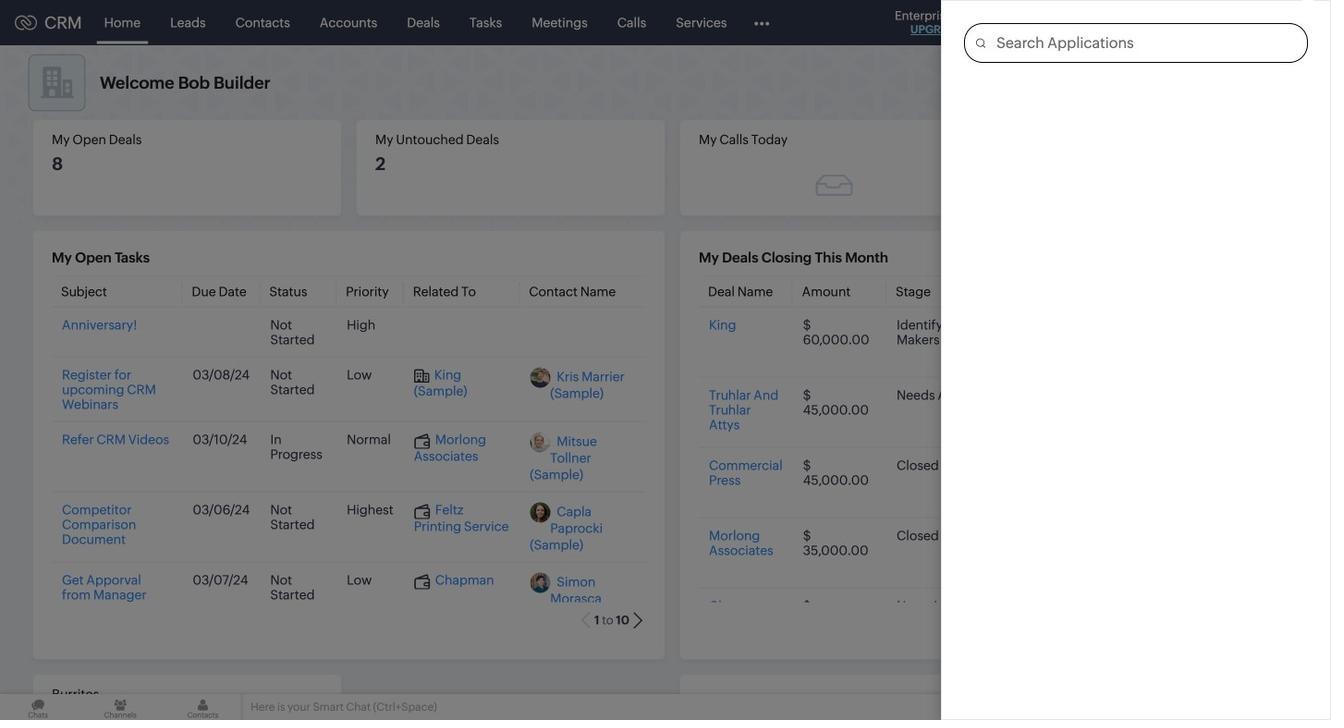Task type: describe. For each thing, give the bounding box(es) containing it.
create menu image
[[1017, 12, 1040, 34]]

signals image
[[1100, 15, 1113, 31]]

profile image
[[1248, 8, 1278, 37]]

logo image
[[15, 15, 37, 30]]

Search Applications text field
[[986, 24, 1308, 62]]

search image
[[1062, 15, 1078, 31]]

create menu element
[[1006, 0, 1051, 45]]



Task type: vqa. For each thing, say whether or not it's contained in the screenshot.
Channels image
yes



Task type: locate. For each thing, give the bounding box(es) containing it.
contacts image
[[165, 694, 241, 720]]

chats image
[[0, 694, 76, 720]]

calendar image
[[1136, 15, 1151, 30]]

search element
[[1051, 0, 1089, 45]]

signals element
[[1089, 0, 1124, 45]]

channels image
[[82, 694, 158, 720]]

profile element
[[1237, 0, 1289, 45]]



